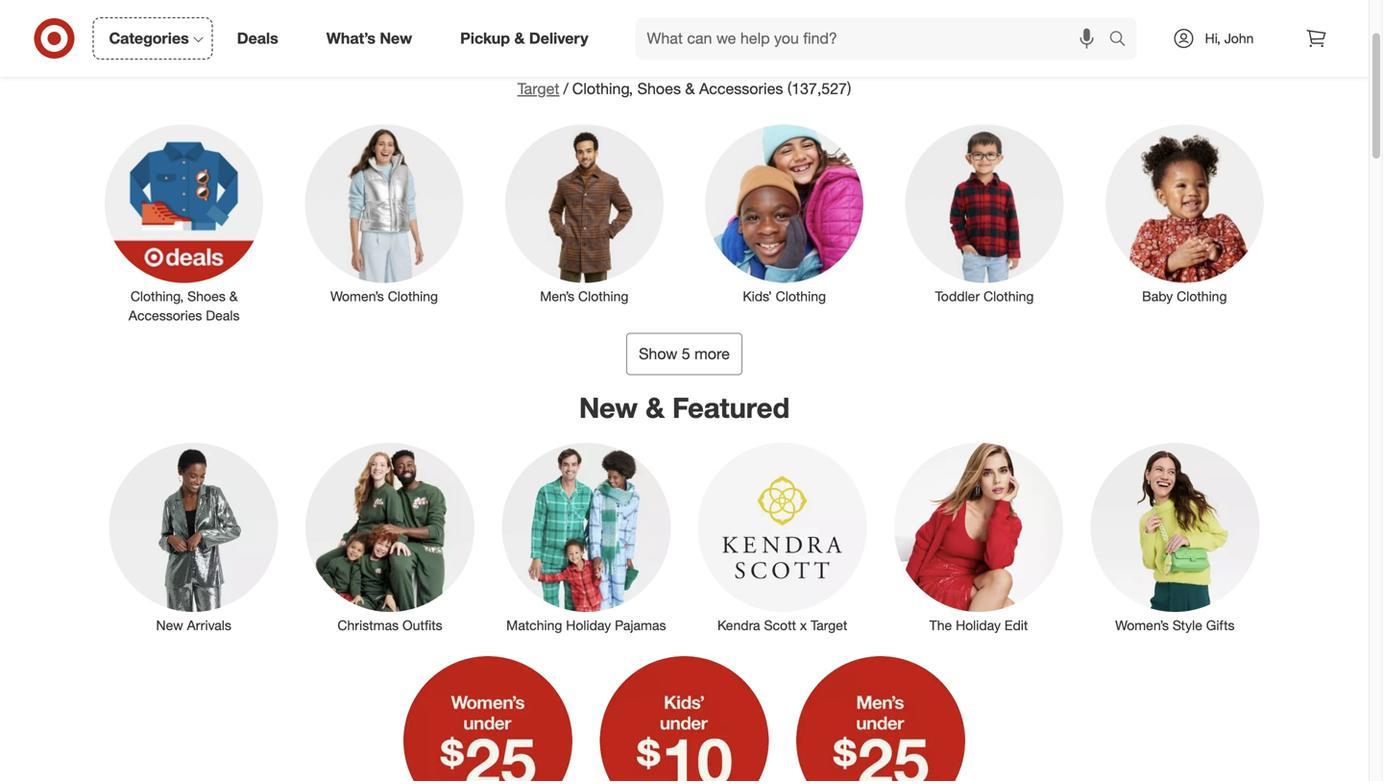 Task type: describe. For each thing, give the bounding box(es) containing it.
clothing, for clothing, shoes & accessories target / clothing, shoes & accessories (137,527)
[[481, 36, 600, 70]]

search button
[[1101, 17, 1147, 63]]

women's for women's clothing
[[330, 288, 384, 305]]

new for new & featured
[[579, 391, 638, 425]]

christmas
[[338, 617, 399, 634]]

shoes for clothing, shoes & accessories target / clothing, shoes & accessories (137,527)
[[608, 36, 690, 70]]

search
[[1101, 31, 1147, 50]]

new inside the what's new link
[[380, 29, 412, 48]]

kendra scott x target link
[[685, 439, 881, 635]]

new arrivals link
[[96, 439, 292, 635]]

deals link
[[221, 17, 302, 60]]

clothing for toddler clothing
[[984, 288, 1034, 305]]

What can we help you find? suggestions appear below search field
[[636, 17, 1114, 60]]

holiday for edit
[[956, 617, 1001, 634]]

pickup
[[460, 29, 510, 48]]

clothing, shoes & accessories target / clothing, shoes & accessories (137,527)
[[481, 36, 888, 98]]

hi, john
[[1206, 30, 1254, 47]]

women's style gifts link
[[1077, 439, 1274, 635]]

target inside clothing, shoes & accessories target / clothing, shoes & accessories (137,527)
[[518, 79, 560, 98]]

clothing for baby clothing
[[1177, 288, 1228, 305]]

edit
[[1005, 617, 1028, 634]]

deals inside clothing, shoes & accessories deals
[[206, 307, 240, 324]]

baby clothing link
[[1093, 121, 1277, 306]]

more
[[695, 345, 730, 363]]

outfits
[[403, 617, 443, 634]]

matching holiday pajamas link
[[488, 439, 685, 635]]

matching
[[507, 617, 563, 634]]

x
[[800, 617, 807, 634]]

kids' clothing link
[[692, 121, 877, 306]]

the holiday edit link
[[881, 439, 1077, 635]]

1 vertical spatial shoes
[[638, 79, 681, 98]]

clothing for women's clothing
[[388, 288, 438, 305]]

women's clothing
[[330, 288, 438, 305]]

men's
[[540, 288, 575, 305]]

men's clothing link
[[492, 121, 677, 306]]

show
[[639, 345, 678, 363]]

toddler clothing link
[[892, 121, 1077, 306]]

arrivals
[[187, 617, 231, 634]]

pickup & delivery link
[[444, 17, 613, 60]]

categories
[[109, 29, 189, 48]]

new arrivals
[[156, 617, 231, 634]]

/
[[564, 79, 569, 98]]

men's clothing
[[540, 288, 629, 305]]

the holiday edit
[[930, 617, 1028, 634]]

0 vertical spatial deals
[[237, 29, 278, 48]]

target link
[[518, 79, 560, 98]]

accessories for clothing, shoes & accessories deals
[[129, 307, 202, 324]]

what's
[[326, 29, 376, 48]]

1 vertical spatial accessories
[[699, 79, 783, 98]]

matching holiday pajamas
[[507, 617, 666, 634]]

john
[[1225, 30, 1254, 47]]

what's new
[[326, 29, 412, 48]]

featured
[[673, 391, 790, 425]]

& inside clothing, shoes & accessories deals
[[229, 288, 238, 305]]

new for new arrivals
[[156, 617, 183, 634]]

christmas outfits
[[338, 617, 443, 634]]



Task type: locate. For each thing, give the bounding box(es) containing it.
accessories
[[725, 36, 888, 70], [699, 79, 783, 98], [129, 307, 202, 324]]

gifts
[[1207, 617, 1235, 634]]

new & featured
[[579, 391, 790, 425]]

categories link
[[93, 17, 213, 60]]

clothing for kids' clothing
[[776, 288, 826, 305]]

holiday left 'pajamas'
[[566, 617, 611, 634]]

2 vertical spatial shoes
[[187, 288, 226, 305]]

1 clothing from the left
[[388, 288, 438, 305]]

0 horizontal spatial holiday
[[566, 617, 611, 634]]

accessories for clothing, shoes & accessories target / clothing, shoes & accessories (137,527)
[[725, 36, 888, 70]]

shoes for clothing, shoes & accessories deals
[[187, 288, 226, 305]]

1 horizontal spatial target
[[811, 617, 848, 634]]

toddler clothing
[[935, 288, 1034, 305]]

1 horizontal spatial women's
[[1116, 617, 1169, 634]]

women's for women's style gifts
[[1116, 617, 1169, 634]]

0 vertical spatial shoes
[[608, 36, 690, 70]]

holiday
[[566, 617, 611, 634], [956, 617, 1001, 634]]

pickup & delivery
[[460, 29, 589, 48]]

0 vertical spatial accessories
[[725, 36, 888, 70]]

2 clothing from the left
[[578, 288, 629, 305]]

4 clothing from the left
[[984, 288, 1034, 305]]

1 vertical spatial target
[[811, 617, 848, 634]]

target
[[518, 79, 560, 98], [811, 617, 848, 634]]

1 vertical spatial women's
[[1116, 617, 1169, 634]]

(137,527)
[[788, 79, 852, 98]]

0 vertical spatial women's
[[330, 288, 384, 305]]

new
[[380, 29, 412, 48], [579, 391, 638, 425], [156, 617, 183, 634]]

new inside new arrivals link
[[156, 617, 183, 634]]

2 vertical spatial clothing,
[[130, 288, 184, 305]]

3 clothing from the left
[[776, 288, 826, 305]]

clothing,
[[481, 36, 600, 70], [572, 79, 633, 98], [130, 288, 184, 305]]

clothing, shoes & accessories deals link
[[92, 121, 277, 325]]

what's new link
[[310, 17, 436, 60]]

new left "arrivals"
[[156, 617, 183, 634]]

2 horizontal spatial new
[[579, 391, 638, 425]]

target right x
[[811, 617, 848, 634]]

0 horizontal spatial target
[[518, 79, 560, 98]]

baby
[[1143, 288, 1173, 305]]

baby clothing
[[1143, 288, 1228, 305]]

5 clothing from the left
[[1177, 288, 1228, 305]]

0 horizontal spatial women's
[[330, 288, 384, 305]]

new right 'what's'
[[380, 29, 412, 48]]

clothing, for clothing, shoes & accessories deals
[[130, 288, 184, 305]]

1 holiday from the left
[[566, 617, 611, 634]]

kendra
[[718, 617, 761, 634]]

women's style gifts
[[1116, 617, 1235, 634]]

women's clothing link
[[292, 121, 477, 306]]

1 vertical spatial clothing,
[[572, 79, 633, 98]]

0 vertical spatial clothing,
[[481, 36, 600, 70]]

kids'
[[743, 288, 772, 305]]

target left '/'
[[518, 79, 560, 98]]

new down show 5 more button
[[579, 391, 638, 425]]

accessories inside clothing, shoes & accessories deals
[[129, 307, 202, 324]]

clothing, shoes & accessories deals
[[129, 288, 240, 324]]

show 5 more button
[[627, 333, 743, 375]]

&
[[515, 29, 525, 48], [698, 36, 717, 70], [685, 79, 695, 98], [229, 288, 238, 305], [646, 391, 665, 425]]

shoes inside clothing, shoes & accessories deals
[[187, 288, 226, 305]]

scott
[[764, 617, 797, 634]]

1 vertical spatial deals
[[206, 307, 240, 324]]

show 5 more
[[639, 345, 730, 363]]

kendra scott x target
[[718, 617, 848, 634]]

holiday right the
[[956, 617, 1001, 634]]

clothing for men's clothing
[[578, 288, 629, 305]]

the
[[930, 617, 952, 634]]

0 horizontal spatial new
[[156, 617, 183, 634]]

hi,
[[1206, 30, 1221, 47]]

delivery
[[529, 29, 589, 48]]

1 horizontal spatial new
[[380, 29, 412, 48]]

2 vertical spatial accessories
[[129, 307, 202, 324]]

0 vertical spatial new
[[380, 29, 412, 48]]

holiday for pajamas
[[566, 617, 611, 634]]

style
[[1173, 617, 1203, 634]]

2 vertical spatial new
[[156, 617, 183, 634]]

1 horizontal spatial holiday
[[956, 617, 1001, 634]]

kids' clothing
[[743, 288, 826, 305]]

1 vertical spatial new
[[579, 391, 638, 425]]

clothing, inside clothing, shoes & accessories deals
[[130, 288, 184, 305]]

clothing
[[388, 288, 438, 305], [578, 288, 629, 305], [776, 288, 826, 305], [984, 288, 1034, 305], [1177, 288, 1228, 305]]

0 vertical spatial target
[[518, 79, 560, 98]]

christmas outfits link
[[292, 439, 488, 635]]

shoes
[[608, 36, 690, 70], [638, 79, 681, 98], [187, 288, 226, 305]]

toddler
[[935, 288, 980, 305]]

deals
[[237, 29, 278, 48], [206, 307, 240, 324]]

women's
[[330, 288, 384, 305], [1116, 617, 1169, 634]]

2 holiday from the left
[[956, 617, 1001, 634]]

5
[[682, 345, 691, 363]]

pajamas
[[615, 617, 666, 634]]



Task type: vqa. For each thing, say whether or not it's contained in the screenshot.
The Holiday Edit
yes



